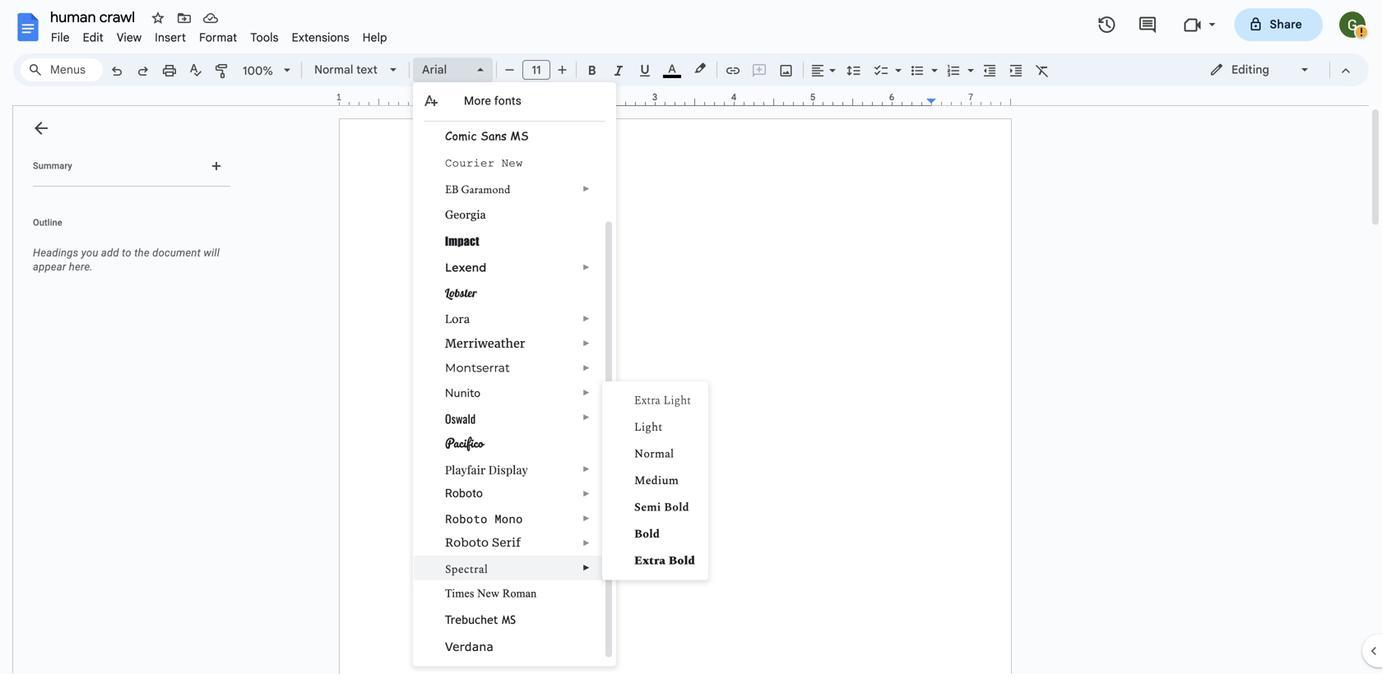Task type: describe. For each thing, give the bounding box(es) containing it.
semi
[[634, 499, 661, 517]]

courier new
[[445, 157, 523, 170]]

file menu item
[[44, 28, 76, 47]]

extra light
[[634, 392, 691, 410]]

trebuchet ms
[[445, 614, 516, 627]]

lexend
[[445, 260, 487, 275]]

add
[[101, 247, 119, 259]]

nunito
[[445, 386, 481, 402]]

styles list. normal text selected. option
[[314, 58, 380, 81]]

extra bold
[[634, 553, 695, 570]]

editing
[[1232, 63, 1270, 77]]

pacifico application
[[0, 0, 1382, 675]]

main toolbar
[[102, 0, 1056, 429]]

► for merriweather
[[583, 339, 591, 348]]

sans
[[481, 128, 507, 144]]

medium
[[634, 472, 679, 490]]

► for roboto serif
[[583, 539, 591, 548]]

► for roboto
[[583, 490, 591, 499]]

comic
[[445, 128, 477, 144]]

courier
[[445, 157, 495, 170]]

new for courier
[[502, 157, 523, 170]]

Menus field
[[21, 58, 103, 81]]

► for spectral
[[583, 564, 591, 573]]

Zoom field
[[236, 58, 298, 83]]

lora
[[445, 312, 470, 327]]

share button
[[1235, 8, 1323, 41]]

to
[[122, 247, 132, 259]]

highlight color image
[[691, 58, 709, 78]]

bold for semi bold
[[664, 499, 689, 517]]

view menu item
[[110, 28, 148, 47]]

trebuchet
[[445, 614, 498, 627]]

lobster
[[445, 286, 477, 300]]

oswald
[[445, 411, 476, 427]]

text color image
[[663, 58, 681, 78]]

extensions menu item
[[285, 28, 356, 47]]

normal for normal
[[634, 446, 674, 463]]

serif
[[492, 536, 521, 550]]

roboto for roboto serif
[[445, 536, 489, 550]]

impact
[[445, 235, 479, 248]]

headings you add to the document will appear here.
[[33, 247, 220, 273]]

roboto for roboto mono
[[445, 512, 488, 527]]

menu bar inside menu bar banner
[[44, 21, 394, 49]]

verdana
[[445, 640, 494, 654]]

► for lora
[[583, 314, 591, 324]]

playfair
[[445, 462, 486, 478]]

Zoom text field
[[239, 59, 278, 82]]

document outline element
[[13, 106, 237, 675]]

the
[[134, 247, 150, 259]]

menu containing extra light
[[602, 382, 709, 581]]

fonts
[[494, 94, 522, 108]]

1 horizontal spatial light
[[664, 392, 691, 410]]

roboto mono
[[445, 512, 523, 527]]

you
[[81, 247, 98, 259]]

file
[[51, 30, 70, 45]]

more fonts
[[464, 94, 522, 108]]

summary
[[33, 161, 72, 171]]

here.
[[69, 261, 93, 273]]

normal text
[[314, 63, 378, 77]]

roman
[[503, 588, 537, 600]]

extra for extra light
[[634, 392, 661, 410]]

1 roboto from the top
[[445, 487, 483, 501]]

► for roboto mono
[[583, 514, 591, 524]]



Task type: vqa. For each thing, say whether or not it's contained in the screenshot.
second ► from the top
yes



Task type: locate. For each thing, give the bounding box(es) containing it.
bold down 'semi'
[[634, 526, 660, 543]]

menu bar banner
[[0, 0, 1382, 675]]

roboto down playfair
[[445, 487, 483, 501]]

1 vertical spatial extra
[[634, 553, 666, 570]]

times
[[445, 588, 474, 600]]

new down sans
[[502, 157, 523, 170]]

right margin image
[[927, 93, 1010, 105]]

arial option
[[422, 58, 467, 81]]

3 ► from the top
[[583, 314, 591, 324]]

12 ► from the top
[[583, 564, 591, 573]]

0 horizontal spatial normal
[[314, 63, 353, 77]]

outline heading
[[13, 216, 237, 239]]

0 horizontal spatial light
[[634, 419, 663, 437]]

new
[[502, 157, 523, 170], [477, 588, 500, 600]]

1 horizontal spatial normal
[[634, 446, 674, 463]]

normal inside option
[[314, 63, 353, 77]]

pacifico
[[445, 433, 483, 453]]

9 ► from the top
[[583, 490, 591, 499]]

summary heading
[[33, 160, 72, 173]]

Star checkbox
[[146, 7, 170, 30]]

comic sans ms
[[445, 128, 529, 144]]

0 vertical spatial bold
[[664, 499, 689, 517]]

4 ► from the top
[[583, 339, 591, 348]]

normal up the medium
[[634, 446, 674, 463]]

Font size text field
[[523, 60, 550, 80]]

line & paragraph spacing image
[[845, 58, 864, 81]]

format
[[199, 30, 237, 45]]

insert image image
[[777, 58, 796, 81]]

georgia
[[445, 208, 486, 221]]

► for montserrat
[[583, 364, 591, 373]]

new for times
[[477, 588, 500, 600]]

bold
[[664, 499, 689, 517], [634, 526, 660, 543], [669, 553, 695, 570]]

roboto serif
[[445, 536, 521, 550]]

► for eb garamond
[[583, 184, 591, 194]]

5 ► from the top
[[583, 364, 591, 373]]

insert
[[155, 30, 186, 45]]

share
[[1270, 17, 1303, 32]]

tools menu item
[[244, 28, 285, 47]]

2 vertical spatial roboto
[[445, 536, 489, 550]]

ms down roman
[[502, 614, 516, 627]]

spectral
[[445, 561, 488, 579]]

eb garamond
[[445, 182, 511, 197]]

view
[[117, 30, 142, 45]]

display
[[489, 462, 528, 478]]

insert menu item
[[148, 28, 193, 47]]

bold right 'semi'
[[664, 499, 689, 517]]

semi bold
[[634, 499, 689, 517]]

► for oswald
[[583, 413, 591, 423]]

Rename text field
[[44, 7, 145, 26]]

garamond
[[461, 182, 511, 197]]

roboto up 'roboto serif'
[[445, 512, 488, 527]]

help
[[363, 30, 387, 45]]

pacifico menu
[[413, 82, 616, 667]]

11 ► from the top
[[583, 539, 591, 548]]

2 extra from the top
[[634, 553, 666, 570]]

0 vertical spatial normal
[[314, 63, 353, 77]]

roboto up spectral
[[445, 536, 489, 550]]

bold for extra bold
[[669, 553, 695, 570]]

outline
[[33, 218, 62, 228]]

mono
[[495, 512, 523, 527]]

extra up the medium
[[634, 392, 661, 410]]

1 vertical spatial new
[[477, 588, 500, 600]]

Font size field
[[523, 60, 557, 81]]

menu
[[602, 382, 709, 581]]

1 extra from the top
[[634, 392, 661, 410]]

light
[[664, 392, 691, 410], [634, 419, 663, 437]]

times new roman
[[445, 588, 537, 600]]

2 vertical spatial bold
[[669, 553, 695, 570]]

normal up the 1
[[314, 63, 353, 77]]

► for playfair display
[[583, 465, 591, 474]]

ms
[[510, 128, 529, 144], [502, 614, 516, 627]]

► for nunito
[[583, 388, 591, 398]]

►
[[583, 184, 591, 194], [583, 263, 591, 272], [583, 314, 591, 324], [583, 339, 591, 348], [583, 364, 591, 373], [583, 388, 591, 398], [583, 413, 591, 423], [583, 465, 591, 474], [583, 490, 591, 499], [583, 514, 591, 524], [583, 539, 591, 548], [583, 564, 591, 573]]

will
[[204, 247, 220, 259]]

mode and view toolbar
[[1197, 53, 1359, 86]]

2 roboto from the top
[[445, 512, 488, 527]]

1 vertical spatial light
[[634, 419, 663, 437]]

new up "trebuchet ms"
[[477, 588, 500, 600]]

extensions
[[292, 30, 349, 45]]

roboto
[[445, 487, 483, 501], [445, 512, 488, 527], [445, 536, 489, 550]]

3 roboto from the top
[[445, 536, 489, 550]]

1
[[336, 92, 342, 103]]

eb
[[445, 182, 459, 197]]

editing button
[[1198, 58, 1322, 82]]

menu bar
[[44, 21, 394, 49]]

1 vertical spatial ms
[[502, 614, 516, 627]]

0 horizontal spatial new
[[477, 588, 500, 600]]

normal for normal text
[[314, 63, 353, 77]]

normal
[[314, 63, 353, 77], [634, 446, 674, 463]]

format menu item
[[193, 28, 244, 47]]

7 ► from the top
[[583, 413, 591, 423]]

6 ► from the top
[[583, 388, 591, 398]]

appear
[[33, 261, 66, 273]]

extra for extra bold
[[634, 553, 666, 570]]

edit
[[83, 30, 104, 45]]

text
[[356, 63, 378, 77]]

0 vertical spatial roboto
[[445, 487, 483, 501]]

arial
[[422, 63, 447, 77]]

8 ► from the top
[[583, 465, 591, 474]]

1 vertical spatial roboto
[[445, 512, 488, 527]]

edit menu item
[[76, 28, 110, 47]]

bold down semi bold
[[669, 553, 695, 570]]

headings
[[33, 247, 78, 259]]

merriweather
[[445, 337, 525, 351]]

extra down 'semi'
[[634, 553, 666, 570]]

10 ► from the top
[[583, 514, 591, 524]]

menu bar containing file
[[44, 21, 394, 49]]

2 ► from the top
[[583, 263, 591, 272]]

► for lexend
[[583, 263, 591, 272]]

extra
[[634, 392, 661, 410], [634, 553, 666, 570]]

0 vertical spatial extra
[[634, 392, 661, 410]]

more
[[464, 94, 491, 108]]

0 vertical spatial light
[[664, 392, 691, 410]]

1 horizontal spatial new
[[502, 157, 523, 170]]

tools
[[250, 30, 279, 45]]

1 vertical spatial normal
[[634, 446, 674, 463]]

1 ► from the top
[[583, 184, 591, 194]]

document
[[152, 247, 201, 259]]

ms right sans
[[510, 128, 529, 144]]

0 vertical spatial ms
[[510, 128, 529, 144]]

playfair display
[[445, 462, 528, 478]]

1 vertical spatial bold
[[634, 526, 660, 543]]

montserrat
[[445, 361, 510, 375]]

help menu item
[[356, 28, 394, 47]]

0 vertical spatial new
[[502, 157, 523, 170]]

left margin image
[[340, 93, 423, 105]]



